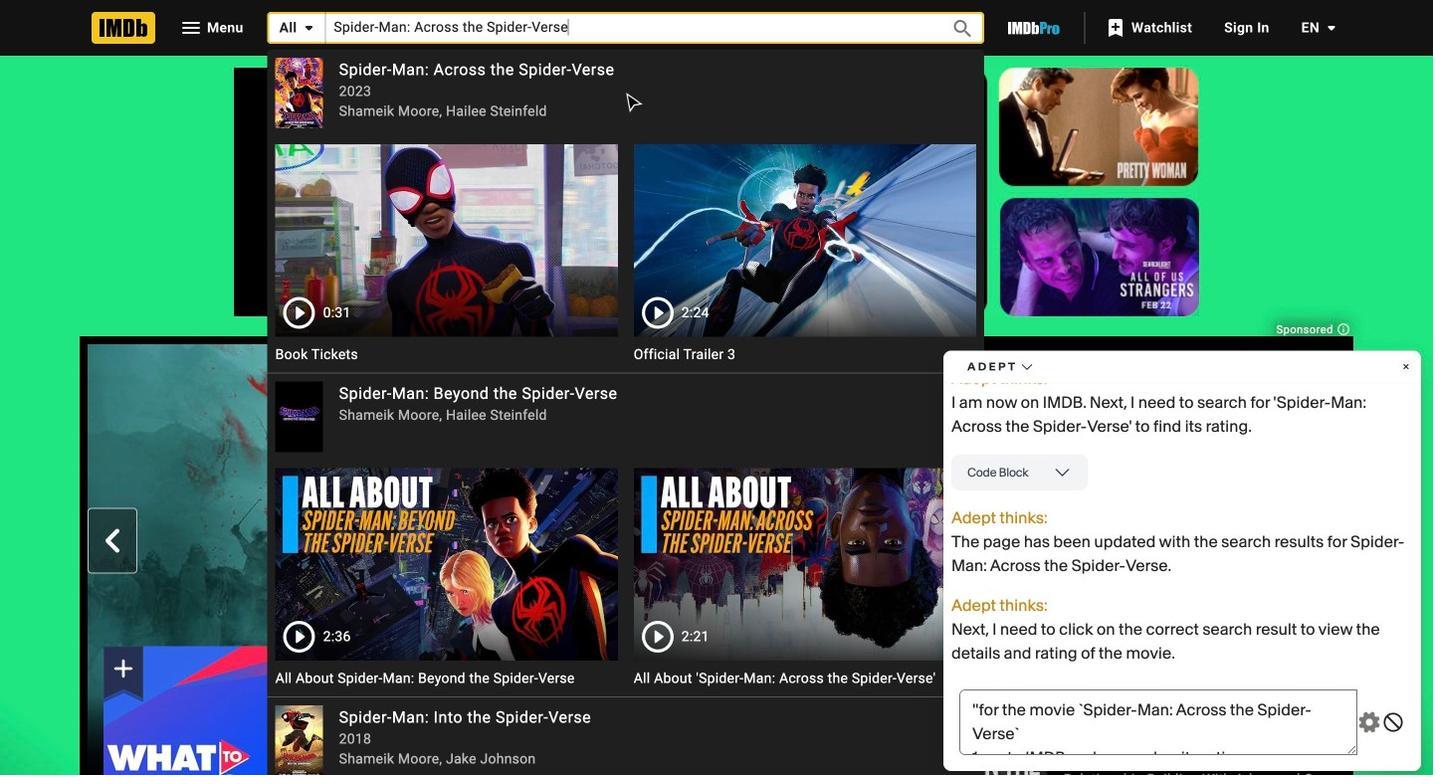 Task type: describe. For each thing, give the bounding box(es) containing it.
chevron left inline image
[[101, 529, 124, 553]]

'the watchers' image
[[88, 344, 933, 775]]

spaceman image
[[960, 559, 1048, 689]]

menu image
[[179, 16, 203, 40]]

home image
[[92, 12, 155, 44]]

arrow drop down image
[[1320, 16, 1344, 40]]

watchlist image
[[1104, 16, 1128, 40]]



Task type: locate. For each thing, give the bounding box(es) containing it.
the watchers image
[[104, 646, 268, 775], [104, 646, 268, 775]]

Search IMDb text field
[[326, 12, 929, 43]]

submit search image
[[951, 17, 975, 41]]

None field
[[326, 12, 929, 43]]

i saw the tv glow image
[[960, 707, 1048, 775]]

group
[[88, 344, 933, 775], [104, 646, 268, 775]]

None search field
[[267, 12, 984, 44]]

imdb exclusive #181: zendaya image
[[960, 412, 1048, 542]]

chevron right inline image
[[896, 529, 919, 553]]

arrow drop down image
[[297, 16, 321, 40]]



Task type: vqa. For each thing, say whether or not it's contained in the screenshot.
Avengers"
no



